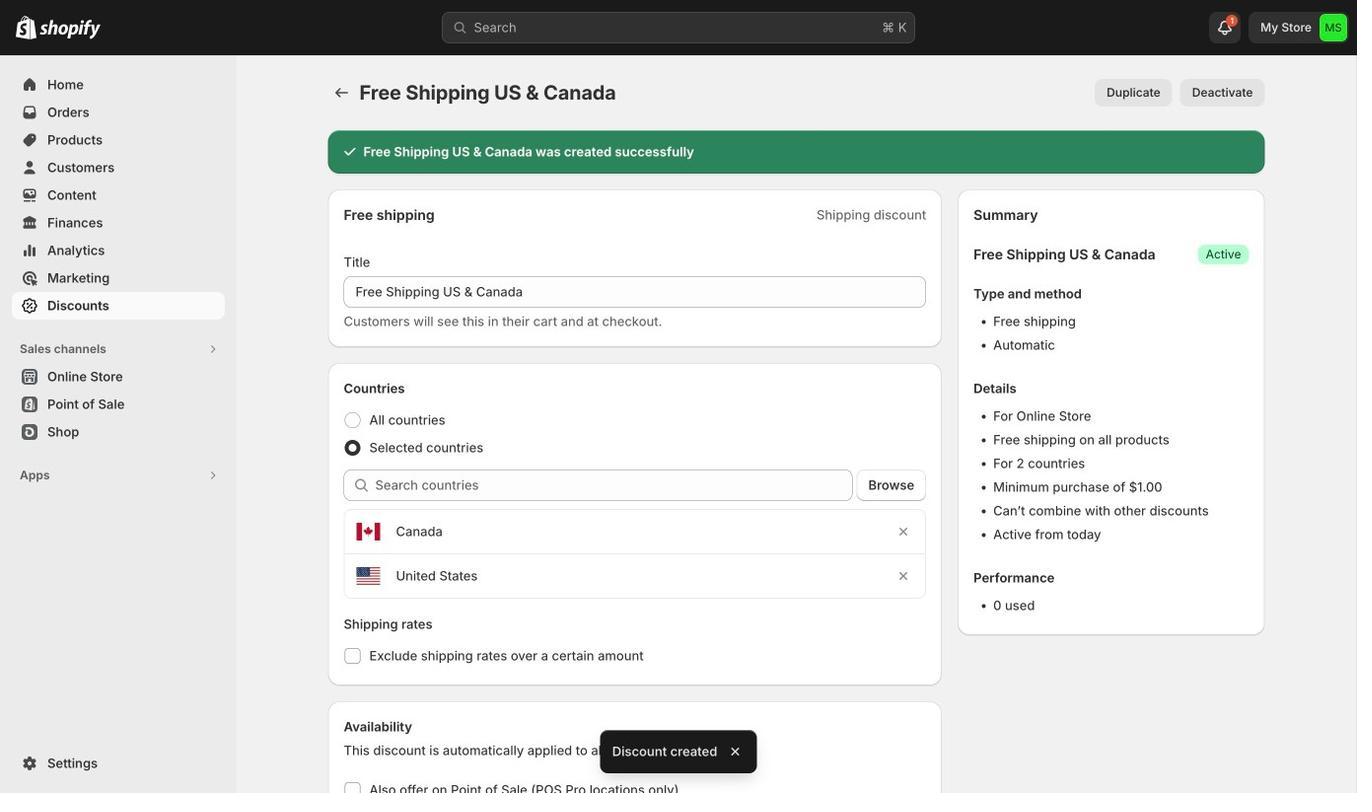 Task type: vqa. For each thing, say whether or not it's contained in the screenshot.
MY STORE image
yes



Task type: locate. For each thing, give the bounding box(es) containing it.
Search countries text field
[[375, 470, 853, 501]]

None text field
[[344, 276, 927, 308]]

shopify image
[[16, 16, 37, 39]]

shopify image
[[39, 19, 101, 39]]



Task type: describe. For each thing, give the bounding box(es) containing it.
my store image
[[1320, 14, 1348, 41]]



